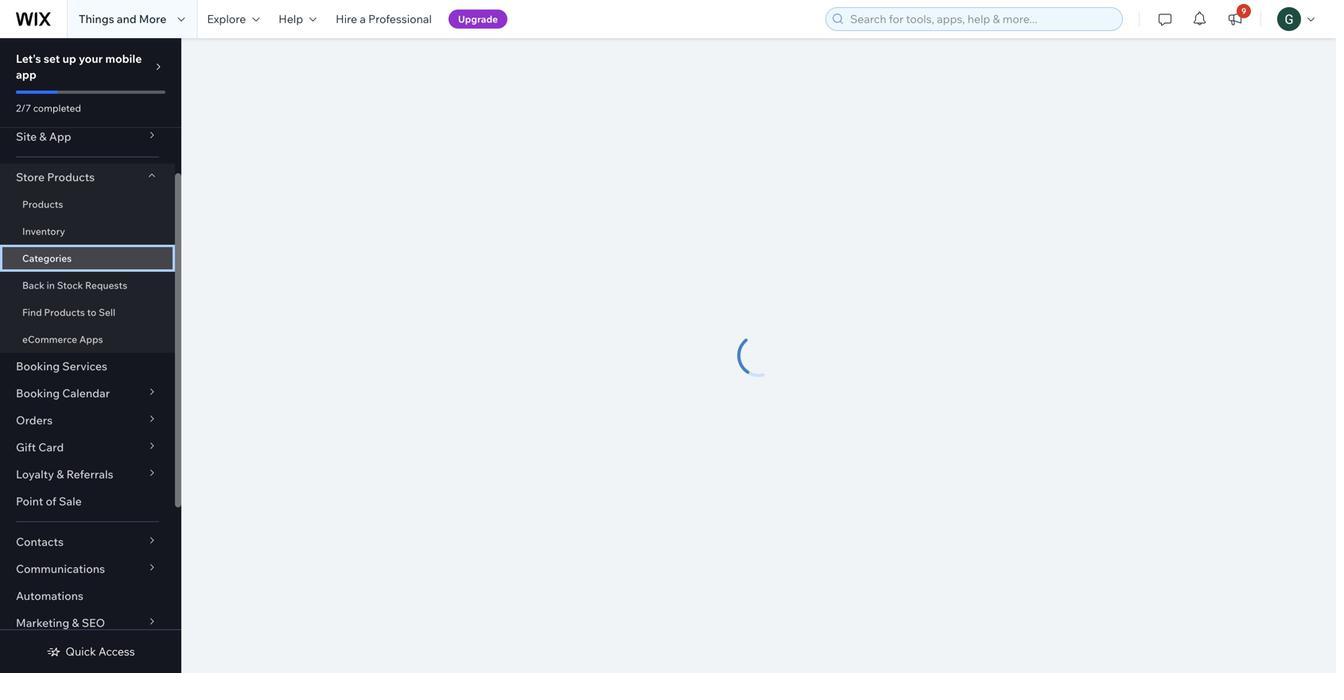 Task type: vqa. For each thing, say whether or not it's contained in the screenshot.
Let at left
no



Task type: describe. For each thing, give the bounding box(es) containing it.
loyalty & referrals
[[16, 468, 113, 482]]

booking for booking calendar
[[16, 387, 60, 401]]

app
[[49, 130, 71, 144]]

your
[[79, 52, 103, 66]]

& for site
[[39, 130, 47, 144]]

store products button
[[0, 164, 175, 191]]

find products to sell
[[22, 307, 115, 319]]

site
[[16, 130, 37, 144]]

inventory
[[22, 226, 65, 237]]

to
[[87, 307, 96, 319]]

automations link
[[0, 583, 175, 610]]

contacts
[[16, 535, 64, 549]]

help button
[[269, 0, 326, 38]]

ecommerce
[[22, 334, 77, 346]]

upgrade button
[[449, 10, 508, 29]]

point
[[16, 495, 43, 509]]

9
[[1242, 6, 1247, 16]]

requests
[[85, 280, 127, 292]]

gift card
[[16, 441, 64, 455]]

referrals
[[66, 468, 113, 482]]

in
[[47, 280, 55, 292]]

products for find
[[44, 307, 85, 319]]

products link
[[0, 191, 175, 218]]

ecommerce apps link
[[0, 326, 175, 353]]

products inside products link
[[22, 198, 63, 210]]

hire a professional
[[336, 12, 432, 26]]

calendar
[[62, 387, 110, 401]]

back
[[22, 280, 45, 292]]

site & app
[[16, 130, 71, 144]]

store
[[16, 170, 45, 184]]

professional
[[368, 12, 432, 26]]

back in stock requests link
[[0, 272, 175, 299]]

store products
[[16, 170, 95, 184]]

card
[[38, 441, 64, 455]]

booking services
[[16, 360, 107, 373]]

things and more
[[79, 12, 167, 26]]

loyalty
[[16, 468, 54, 482]]

communications
[[16, 562, 105, 576]]

a
[[360, 12, 366, 26]]

find
[[22, 307, 42, 319]]

access
[[98, 645, 135, 659]]

ecommerce apps
[[22, 334, 103, 346]]

things
[[79, 12, 114, 26]]

quick access
[[65, 645, 135, 659]]

point of sale link
[[0, 488, 175, 515]]

app
[[16, 68, 36, 82]]

sidebar element
[[0, 38, 181, 674]]

categories
[[22, 253, 72, 264]]

gift
[[16, 441, 36, 455]]

more
[[139, 12, 167, 26]]

let's set up your mobile app
[[16, 52, 142, 82]]



Task type: locate. For each thing, give the bounding box(es) containing it.
0 vertical spatial products
[[47, 170, 95, 184]]

& inside loyalty & referrals dropdown button
[[57, 468, 64, 482]]

2 booking from the top
[[16, 387, 60, 401]]

loyalty & referrals button
[[0, 461, 175, 488]]

quick access button
[[46, 645, 135, 659]]

2 vertical spatial products
[[44, 307, 85, 319]]

explore
[[207, 12, 246, 26]]

booking inside booking services link
[[16, 360, 60, 373]]

booking
[[16, 360, 60, 373], [16, 387, 60, 401]]

products up inventory at top
[[22, 198, 63, 210]]

9 button
[[1218, 0, 1253, 38]]

1 vertical spatial &
[[57, 468, 64, 482]]

communications button
[[0, 556, 175, 583]]

1 vertical spatial products
[[22, 198, 63, 210]]

& inside 'marketing & seo' dropdown button
[[72, 617, 79, 630]]

upgrade
[[458, 13, 498, 25]]

up
[[62, 52, 76, 66]]

marketing
[[16, 617, 69, 630]]

& for loyalty
[[57, 468, 64, 482]]

hire
[[336, 12, 357, 26]]

1 booking from the top
[[16, 360, 60, 373]]

products inside store products dropdown button
[[47, 170, 95, 184]]

booking calendar button
[[0, 380, 175, 407]]

& right site
[[39, 130, 47, 144]]

&
[[39, 130, 47, 144], [57, 468, 64, 482], [72, 617, 79, 630]]

Search for tools, apps, help & more... field
[[846, 8, 1118, 30]]

products up the ecommerce apps
[[44, 307, 85, 319]]

booking down ecommerce
[[16, 360, 60, 373]]

quick
[[65, 645, 96, 659]]

products up products link
[[47, 170, 95, 184]]

marketing & seo button
[[0, 610, 175, 637]]

categories link
[[0, 245, 175, 272]]

sale
[[59, 495, 82, 509]]

& inside site & app popup button
[[39, 130, 47, 144]]

0 vertical spatial &
[[39, 130, 47, 144]]

0 vertical spatial booking
[[16, 360, 60, 373]]

booking calendar
[[16, 387, 110, 401]]

find products to sell link
[[0, 299, 175, 326]]

products inside find products to sell link
[[44, 307, 85, 319]]

contacts button
[[0, 529, 175, 556]]

of
[[46, 495, 56, 509]]

2 horizontal spatial &
[[72, 617, 79, 630]]

automations
[[16, 589, 83, 603]]

and
[[117, 12, 137, 26]]

site & app button
[[0, 123, 175, 150]]

& left seo at the left of the page
[[72, 617, 79, 630]]

inventory link
[[0, 218, 175, 245]]

mobile
[[105, 52, 142, 66]]

1 vertical spatial booking
[[16, 387, 60, 401]]

2/7 completed
[[16, 102, 81, 114]]

back in stock requests
[[22, 280, 127, 292]]

0 horizontal spatial &
[[39, 130, 47, 144]]

& right loyalty at the left of the page
[[57, 468, 64, 482]]

help
[[279, 12, 303, 26]]

apps
[[79, 334, 103, 346]]

services
[[62, 360, 107, 373]]

2/7
[[16, 102, 31, 114]]

orders
[[16, 414, 53, 428]]

orders button
[[0, 407, 175, 434]]

point of sale
[[16, 495, 82, 509]]

booking inside booking calendar 'popup button'
[[16, 387, 60, 401]]

set
[[44, 52, 60, 66]]

stock
[[57, 280, 83, 292]]

let's
[[16, 52, 41, 66]]

booking services link
[[0, 353, 175, 380]]

completed
[[33, 102, 81, 114]]

gift card button
[[0, 434, 175, 461]]

sell
[[99, 307, 115, 319]]

1 horizontal spatial &
[[57, 468, 64, 482]]

booking for booking services
[[16, 360, 60, 373]]

seo
[[82, 617, 105, 630]]

products
[[47, 170, 95, 184], [22, 198, 63, 210], [44, 307, 85, 319]]

hire a professional link
[[326, 0, 441, 38]]

& for marketing
[[72, 617, 79, 630]]

2 vertical spatial &
[[72, 617, 79, 630]]

marketing & seo
[[16, 617, 105, 630]]

booking up orders
[[16, 387, 60, 401]]

products for store
[[47, 170, 95, 184]]



